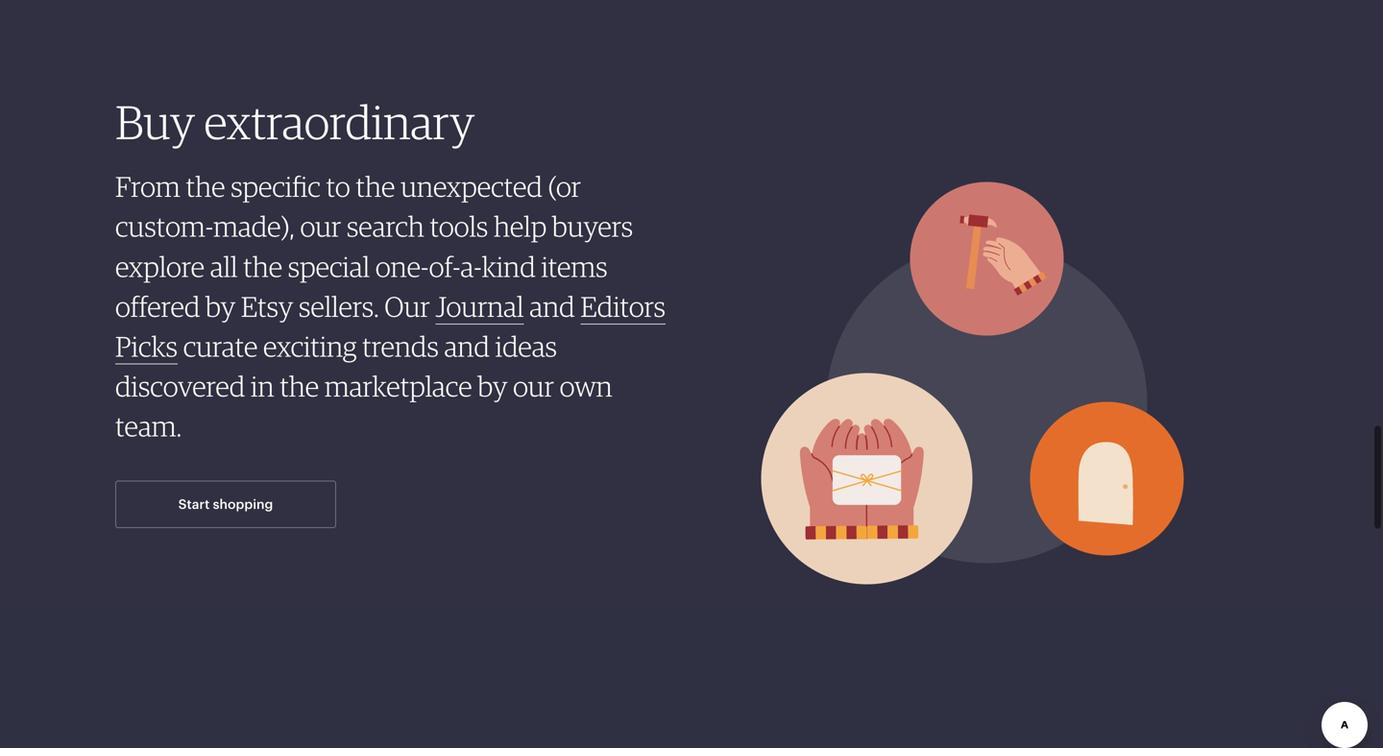 Task type: describe. For each thing, give the bounding box(es) containing it.
in
[[251, 369, 274, 404]]

start
[[178, 497, 210, 512]]

explore
[[115, 250, 205, 284]]

start shopping
[[178, 497, 273, 512]]

ideas
[[495, 329, 557, 364]]

trends
[[362, 329, 439, 364]]

editors picks link
[[115, 290, 666, 365]]

etsy
[[241, 290, 293, 324]]

to
[[326, 170, 350, 204]]

offered
[[115, 290, 200, 324]]

the right all at the top left of the page
[[243, 250, 283, 284]]

buy
[[115, 94, 195, 150]]

the up custom-
[[186, 170, 225, 204]]

the inside the "curate exciting trends and ideas discovered in the marketplace by our own team."
[[280, 369, 319, 404]]

one-
[[375, 250, 429, 284]]

team.
[[115, 409, 182, 443]]

marketplace
[[325, 369, 472, 404]]

start shopping link
[[115, 481, 336, 528]]

kind
[[482, 250, 536, 284]]

from the specific to the unexpected (or custom-made), our search tools help buyers explore all the special one-of-a-kind items offered by etsy sellers. our
[[115, 170, 633, 324]]

discovered
[[115, 369, 245, 404]]

0 vertical spatial and
[[530, 290, 575, 324]]

a-
[[461, 250, 482, 284]]

search
[[347, 210, 424, 244]]

made),
[[213, 210, 295, 244]]

exciting
[[263, 329, 357, 364]]

our
[[385, 290, 430, 324]]

of-
[[429, 250, 461, 284]]

custom-
[[115, 210, 213, 244]]



Task type: vqa. For each thing, say whether or not it's contained in the screenshot.
25.52
no



Task type: locate. For each thing, give the bounding box(es) containing it.
by inside the from the specific to the unexpected (or custom-made), our search tools help buyers explore all the special one-of-a-kind items offered by etsy sellers. our
[[206, 290, 236, 324]]

0 vertical spatial our
[[300, 210, 341, 244]]

specific
[[231, 170, 321, 204]]

editors picks
[[115, 290, 666, 364]]

unexpected
[[401, 170, 543, 204]]

picks
[[115, 329, 178, 364]]

0 horizontal spatial and
[[444, 329, 490, 364]]

and inside the "curate exciting trends and ideas discovered in the marketplace by our own team."
[[444, 329, 490, 364]]

editors
[[581, 290, 666, 324]]

1 vertical spatial and
[[444, 329, 490, 364]]

0 horizontal spatial by
[[206, 290, 236, 324]]

1 horizontal spatial and
[[530, 290, 575, 324]]

journal link
[[436, 290, 524, 325]]

1 vertical spatial by
[[478, 369, 508, 404]]

special
[[288, 250, 370, 284]]

1 horizontal spatial by
[[478, 369, 508, 404]]

our inside the "curate exciting trends and ideas discovered in the marketplace by our own team."
[[513, 369, 554, 404]]

our inside the from the specific to the unexpected (or custom-made), our search tools help buyers explore all the special one-of-a-kind items offered by etsy sellers. our
[[300, 210, 341, 244]]

the
[[186, 170, 225, 204], [356, 170, 395, 204], [243, 250, 283, 284], [280, 369, 319, 404]]

sellers.
[[299, 290, 379, 324]]

by up the curate
[[206, 290, 236, 324]]

extraordinary
[[204, 94, 475, 150]]

(or
[[548, 170, 581, 204]]

1 horizontal spatial our
[[513, 369, 554, 404]]

by down ideas
[[478, 369, 508, 404]]

tools
[[430, 210, 488, 244]]

buy extraordinary
[[115, 94, 475, 150]]

buyers
[[552, 210, 633, 244]]

the right in
[[280, 369, 319, 404]]

0 vertical spatial by
[[206, 290, 236, 324]]

curate exciting trends and ideas discovered in the marketplace by our own team.
[[115, 329, 613, 443]]

all
[[210, 250, 238, 284]]

from
[[115, 170, 180, 204]]

the right the to
[[356, 170, 395, 204]]

journal and
[[436, 290, 581, 324]]

our
[[300, 210, 341, 244], [513, 369, 554, 404]]

help
[[494, 210, 547, 244]]

curate
[[183, 329, 258, 364]]

shopping
[[213, 497, 273, 512]]

own
[[560, 369, 613, 404]]

items
[[541, 250, 608, 284]]

and down the journal link
[[444, 329, 490, 364]]

1 vertical spatial our
[[513, 369, 554, 404]]

by
[[206, 290, 236, 324], [478, 369, 508, 404]]

and
[[530, 290, 575, 324], [444, 329, 490, 364]]

our down ideas
[[513, 369, 554, 404]]

our up special
[[300, 210, 341, 244]]

by inside the "curate exciting trends and ideas discovered in the marketplace by our own team."
[[478, 369, 508, 404]]

and down the items
[[530, 290, 575, 324]]

journal
[[436, 290, 524, 324]]

0 horizontal spatial our
[[300, 210, 341, 244]]



